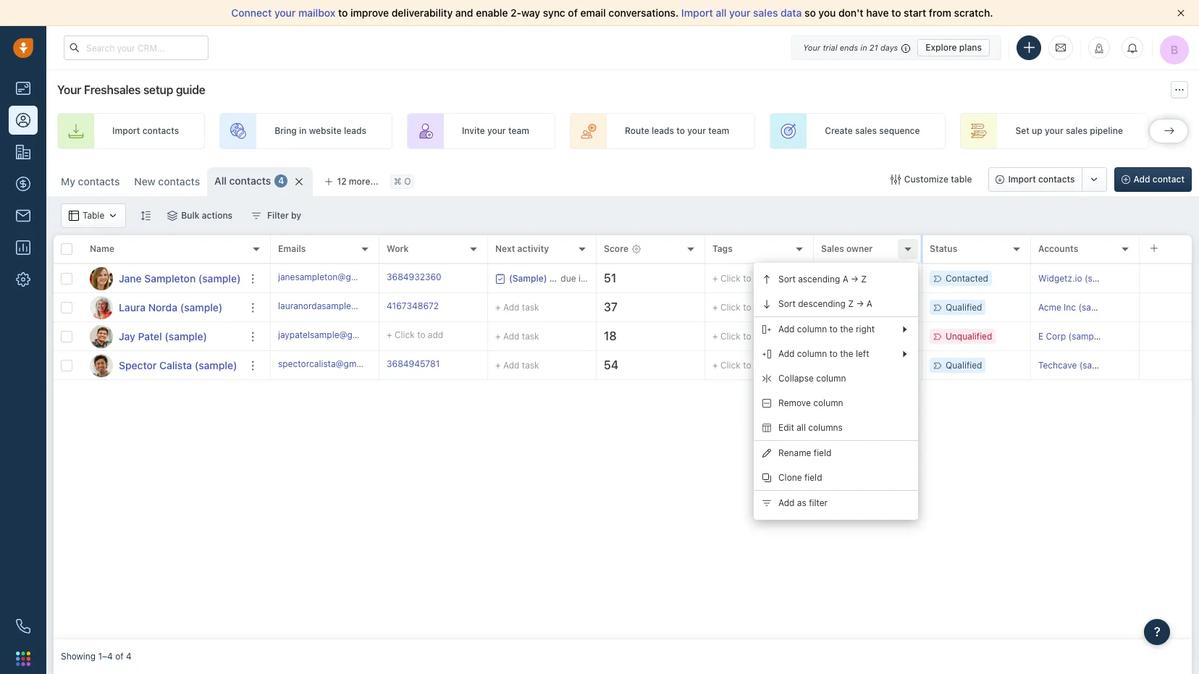 Task type: describe. For each thing, give the bounding box(es) containing it.
start
[[904, 7, 926, 19]]

container_wx8msf4aqz5i3rn1 image for bulk actions
[[167, 211, 178, 221]]

by
[[291, 210, 301, 221]]

klo for 37
[[860, 302, 873, 313]]

4167348672 link
[[387, 300, 439, 315]]

bring in website leads link
[[219, 113, 392, 149]]

sampleton
[[144, 272, 196, 284]]

invite
[[462, 126, 485, 136]]

all inside menu item
[[797, 422, 806, 433]]

phone image
[[16, 619, 30, 634]]

12 more... button
[[317, 172, 386, 192]]

columns
[[808, 422, 843, 433]]

qualified for 54
[[946, 360, 982, 371]]

press space to select this row. row containing spector calista (sample)
[[54, 351, 271, 380]]

team inside "link"
[[708, 126, 729, 136]]

ascending
[[798, 274, 840, 285]]

remove column
[[778, 398, 843, 409]]

qualified for 37
[[946, 302, 982, 313]]

37
[[604, 301, 618, 314]]

brad for 18
[[838, 331, 858, 342]]

create sales sequence
[[825, 126, 920, 136]]

clone
[[778, 472, 802, 483]]

contacts right all
[[229, 174, 271, 187]]

jaypatelsample@gmail.com
[[278, 329, 389, 340]]

email
[[580, 7, 606, 19]]

leads inside 'link'
[[344, 126, 366, 136]]

route
[[625, 126, 649, 136]]

import contacts for import contacts link
[[112, 126, 179, 136]]

patel
[[138, 330, 162, 342]]

your right "invite"
[[487, 126, 506, 136]]

my
[[61, 175, 75, 188]]

have
[[866, 7, 889, 19]]

container_wx8msf4aqz5i3rn1 image up sort descending z → a
[[825, 273, 835, 283]]

style_myh0__igzzd8unmi image
[[141, 210, 151, 220]]

email image
[[1056, 41, 1066, 54]]

sort for sort descending z → a
[[778, 299, 796, 309]]

plans
[[959, 42, 982, 52]]

cell for 51
[[1140, 264, 1192, 293]]

customize table
[[904, 174, 972, 185]]

1 team from the left
[[508, 126, 529, 136]]

unqualified
[[946, 331, 992, 342]]

press space to select this row. row containing jay patel (sample)
[[54, 322, 271, 351]]

1 vertical spatial 4
[[126, 651, 132, 662]]

calista
[[159, 359, 192, 371]]

showing 1–4 of 4
[[61, 651, 132, 662]]

name column header
[[83, 235, 271, 264]]

e corp (sample)
[[1038, 331, 1104, 342]]

spectorcalista@gmail.com 3684945781
[[278, 358, 440, 369]]

your inside "link"
[[687, 126, 706, 136]]

new
[[134, 175, 155, 188]]

add as filter menu item
[[754, 491, 918, 516]]

3684932360 link
[[387, 271, 441, 286]]

(sample) for spector calista (sample)
[[195, 359, 237, 371]]

connect your mailbox to improve deliverability and enable 2-way sync of email conversations. import all your sales data so you don't have to start from scratch.
[[231, 7, 993, 19]]

spector calista (sample)
[[119, 359, 237, 371]]

contacts right my
[[78, 175, 120, 188]]

filter by button
[[242, 203, 311, 228]]

laura
[[119, 301, 146, 313]]

next
[[495, 244, 515, 254]]

brad klo for 51
[[838, 273, 873, 284]]

the for left
[[840, 349, 853, 359]]

(sample) up acme inc (sample)
[[1085, 273, 1121, 284]]

mailbox
[[298, 7, 335, 19]]

import for import contacts button in the right top of the page
[[1008, 174, 1036, 185]]

contacts down the setup
[[142, 126, 179, 136]]

3684932360
[[387, 271, 441, 282]]

data
[[781, 7, 802, 19]]

column for collapse column
[[816, 373, 846, 384]]

container_wx8msf4aqz5i3rn1 image inside customize table button
[[890, 174, 900, 185]]

your for your trial ends in 21 days
[[803, 42, 820, 52]]

activity
[[517, 244, 549, 254]]

import contacts button
[[989, 167, 1082, 192]]

import for import contacts link
[[112, 126, 140, 136]]

press space to select this row. row containing 54
[[271, 351, 1192, 380]]

table
[[951, 174, 972, 185]]

spector
[[119, 359, 157, 371]]

enable
[[476, 7, 508, 19]]

work
[[387, 244, 409, 254]]

contacted
[[946, 273, 988, 284]]

0 vertical spatial in
[[860, 42, 867, 52]]

owner
[[846, 244, 873, 254]]

sales owner
[[821, 244, 873, 254]]

website
[[309, 126, 342, 136]]

press space to select this row. row containing laura norda (sample)
[[54, 293, 271, 322]]

pipeline
[[1090, 126, 1123, 136]]

sort ascending a → z
[[778, 274, 867, 285]]

janesampleton@gmail.com 3684932360
[[278, 271, 441, 282]]

add for 51
[[754, 273, 769, 284]]

0 horizontal spatial sales
[[753, 7, 778, 19]]

cell for 54
[[1140, 351, 1192, 379]]

s image
[[90, 354, 113, 377]]

jane sampleton (sample) link
[[119, 271, 241, 286]]

next activity
[[495, 244, 549, 254]]

brad klo for 37
[[838, 302, 873, 313]]

4 inside all contacts 4
[[278, 176, 284, 186]]

all contacts 4
[[214, 174, 284, 187]]

(sample) for laura norda (sample)
[[180, 301, 223, 313]]

(sample) for jay patel (sample)
[[165, 330, 207, 342]]

l image
[[90, 296, 113, 319]]

21
[[869, 42, 878, 52]]

customize table button
[[881, 167, 981, 192]]

brad klo for 18
[[838, 331, 873, 342]]

klo for 18
[[860, 331, 873, 342]]

sort descending z → a
[[778, 299, 872, 309]]

trial
[[823, 42, 837, 52]]

route leads to your team link
[[570, 113, 755, 149]]

janesampleton@gmail.com link
[[278, 271, 388, 286]]

all
[[214, 174, 227, 187]]

row group containing jane sampleton (sample)
[[54, 264, 271, 380]]

e corp (sample) link
[[1038, 331, 1104, 342]]

container_wx8msf4aqz5i3rn1 image up add column to the left
[[825, 331, 835, 341]]

column for add column to the right
[[797, 324, 827, 335]]

rename
[[778, 448, 811, 459]]

from
[[929, 7, 951, 19]]

brad for 51
[[838, 273, 858, 284]]

days
[[880, 42, 898, 52]]

add as filter
[[778, 498, 828, 509]]

norda
[[148, 301, 177, 313]]

rename field menu item
[[754, 441, 918, 466]]

j image for jane sampleton (sample)
[[90, 267, 113, 290]]

click for 51
[[720, 273, 741, 284]]

actions
[[202, 210, 232, 221]]

add for 37
[[754, 302, 769, 313]]

click for 18
[[720, 331, 741, 342]]

2 horizontal spatial sales
[[1066, 126, 1087, 136]]

remove column menu item
[[754, 391, 918, 416]]

add for 18
[[754, 331, 769, 342]]

collapse column menu item
[[754, 366, 918, 391]]

→ for z
[[851, 274, 859, 285]]

freshworks switcher image
[[16, 651, 30, 666]]

contacts right the new
[[158, 175, 200, 188]]

⌘ o
[[394, 176, 411, 187]]

acme inc (sample)
[[1038, 302, 1114, 313]]

in inside 'link'
[[299, 126, 307, 136]]



Task type: locate. For each thing, give the bounding box(es) containing it.
→ up right
[[856, 299, 864, 309]]

add contact
[[1134, 174, 1185, 185]]

column up remove column "menu item"
[[816, 373, 846, 384]]

klo down owner
[[860, 273, 873, 284]]

menu
[[754, 263, 918, 520]]

sales right create
[[855, 126, 877, 136]]

+ click to add for 51
[[712, 273, 769, 284]]

menu containing sort ascending a → z
[[754, 263, 918, 520]]

4 klo from the top
[[860, 360, 873, 371]]

0 horizontal spatial your
[[57, 83, 81, 96]]

container_wx8msf4aqz5i3rn1 image down next
[[495, 273, 505, 283]]

import down your freshsales setup guide
[[112, 126, 140, 136]]

2-
[[511, 7, 521, 19]]

column for remove column
[[813, 398, 843, 409]]

sort left descending
[[778, 299, 796, 309]]

team
[[508, 126, 529, 136], [708, 126, 729, 136]]

2 horizontal spatial import
[[1008, 174, 1036, 185]]

3 klo from the top
[[860, 331, 873, 342]]

inc
[[1064, 302, 1076, 313]]

3 task from the top
[[522, 359, 539, 370]]

brad down left
[[838, 360, 858, 371]]

lauranordasample@gmail.com
[[278, 300, 401, 311]]

container_wx8msf4aqz5i3rn1 image up add column to the right
[[825, 302, 835, 312]]

set
[[1015, 126, 1029, 136]]

phone element
[[9, 612, 38, 641]]

2 team from the left
[[708, 126, 729, 136]]

cell for 37
[[1140, 293, 1192, 321]]

jaypatelsample@gmail.com + click to add
[[278, 329, 443, 340]]

j image left jane
[[90, 267, 113, 290]]

1 vertical spatial import contacts
[[1008, 174, 1075, 185]]

2 klo from the top
[[860, 302, 873, 313]]

spectorcalista@gmail.com link
[[278, 358, 386, 373]]

contacts inside button
[[1038, 174, 1075, 185]]

1 task from the top
[[522, 302, 539, 312]]

0 horizontal spatial import
[[112, 126, 140, 136]]

more...
[[349, 176, 379, 187]]

2 the from the top
[[840, 349, 853, 359]]

1 vertical spatial j image
[[90, 325, 113, 348]]

1 + add task from the top
[[495, 302, 539, 312]]

leads inside "link"
[[652, 126, 674, 136]]

bulk
[[181, 210, 199, 221]]

column up collapse column
[[797, 349, 827, 359]]

container_wx8msf4aqz5i3rn1 image left filter on the left top of the page
[[251, 211, 261, 221]]

1 horizontal spatial import contacts
[[1008, 174, 1075, 185]]

brad klo down left
[[838, 360, 873, 371]]

showing
[[61, 651, 96, 662]]

the left left
[[840, 349, 853, 359]]

the for right
[[840, 324, 853, 335]]

(sample) right corp
[[1068, 331, 1104, 342]]

task for 54
[[522, 359, 539, 370]]

(sample) inside the laura norda (sample) link
[[180, 301, 223, 313]]

0 horizontal spatial import contacts
[[112, 126, 179, 136]]

press space to select this row. row containing 18
[[271, 322, 1192, 351]]

import down set
[[1008, 174, 1036, 185]]

container_wx8msf4aqz5i3rn1 image
[[890, 174, 900, 185], [251, 211, 261, 221], [495, 273, 505, 283], [825, 273, 835, 283], [825, 302, 835, 312], [825, 331, 835, 341]]

+ add task for 54
[[495, 359, 539, 370]]

2 + click to add from the top
[[712, 302, 769, 313]]

add inside menu item
[[778, 498, 795, 509]]

0 horizontal spatial of
[[115, 651, 124, 662]]

1 horizontal spatial 4
[[278, 176, 284, 186]]

contact
[[1153, 174, 1185, 185]]

0 horizontal spatial team
[[508, 126, 529, 136]]

(sample) right calista
[[195, 359, 237, 371]]

leads right website
[[344, 126, 366, 136]]

press space to select this row. row
[[54, 264, 271, 293], [271, 264, 1192, 293], [54, 293, 271, 322], [271, 293, 1192, 322], [54, 322, 271, 351], [271, 322, 1192, 351], [54, 351, 271, 380], [271, 351, 1192, 380]]

sales
[[753, 7, 778, 19], [855, 126, 877, 136], [1066, 126, 1087, 136]]

1 horizontal spatial sales
[[855, 126, 877, 136]]

edit all columns menu item
[[754, 416, 918, 440]]

(sample) inside spector calista (sample) link
[[195, 359, 237, 371]]

1 horizontal spatial import
[[681, 7, 713, 19]]

brad klo up left
[[838, 331, 873, 342]]

collapse column
[[778, 373, 846, 384]]

(sample) down jane sampleton (sample) link
[[180, 301, 223, 313]]

brad up right
[[838, 302, 858, 313]]

2 sort from the top
[[778, 299, 796, 309]]

0 vertical spatial 4
[[278, 176, 284, 186]]

import contacts for import contacts button in the right top of the page
[[1008, 174, 1075, 185]]

2 brad klo from the top
[[838, 302, 873, 313]]

techcave (sample)
[[1038, 360, 1115, 371]]

brad klo down owner
[[838, 273, 873, 284]]

1 vertical spatial in
[[299, 126, 307, 136]]

row group containing 51
[[271, 264, 1192, 380]]

field down the columns
[[814, 448, 831, 459]]

add column to the left
[[778, 349, 869, 359]]

widgetz.io
[[1038, 273, 1082, 284]]

bring
[[275, 126, 297, 136]]

2 row group from the left
[[271, 264, 1192, 380]]

set up your sales pipeline
[[1015, 126, 1123, 136]]

up
[[1032, 126, 1042, 136]]

1 vertical spatial task
[[522, 331, 539, 341]]

0 vertical spatial import contacts
[[112, 126, 179, 136]]

3 + add task from the top
[[495, 359, 539, 370]]

press space to select this row. row containing 51
[[271, 264, 1192, 293]]

column up the columns
[[813, 398, 843, 409]]

all right edit
[[797, 422, 806, 433]]

column inside collapse column menu item
[[816, 373, 846, 384]]

j image
[[90, 267, 113, 290], [90, 325, 113, 348]]

(sample) up spector calista (sample)
[[165, 330, 207, 342]]

your left 'mailbox'
[[274, 7, 296, 19]]

cell for 18
[[1140, 322, 1192, 350]]

1 horizontal spatial leads
[[652, 126, 674, 136]]

4 + click to add from the top
[[712, 360, 769, 371]]

sales left 'data'
[[753, 7, 778, 19]]

emails
[[278, 244, 306, 254]]

close image
[[1177, 9, 1185, 17]]

click for 54
[[720, 360, 741, 371]]

2 vertical spatial import
[[1008, 174, 1036, 185]]

0 horizontal spatial z
[[848, 299, 854, 309]]

0 horizontal spatial 4
[[126, 651, 132, 662]]

0 vertical spatial sort
[[778, 274, 796, 285]]

qualified down unqualified
[[946, 360, 982, 371]]

2 task from the top
[[522, 331, 539, 341]]

sequence
[[879, 126, 920, 136]]

2 cell from the top
[[1140, 293, 1192, 321]]

of
[[568, 7, 578, 19], [115, 651, 124, 662]]

brad klo up right
[[838, 302, 873, 313]]

sync
[[543, 7, 565, 19]]

table button
[[61, 203, 126, 228]]

the left right
[[840, 324, 853, 335]]

field for clone field
[[804, 472, 822, 483]]

create
[[825, 126, 853, 136]]

e
[[1038, 331, 1043, 342]]

1 vertical spatial + add task
[[495, 331, 539, 341]]

1 horizontal spatial your
[[803, 42, 820, 52]]

1 vertical spatial a
[[867, 299, 872, 309]]

2 vertical spatial + add task
[[495, 359, 539, 370]]

2 qualified from the top
[[946, 360, 982, 371]]

your right the route
[[687, 126, 706, 136]]

import contacts inside button
[[1008, 174, 1075, 185]]

clone field menu item
[[754, 466, 918, 490]]

deliverability
[[392, 7, 453, 19]]

add for 54
[[754, 360, 769, 371]]

2 leads from the left
[[652, 126, 674, 136]]

import contacts down up at top
[[1008, 174, 1075, 185]]

klo up left
[[860, 331, 873, 342]]

press space to select this row. row containing jane sampleton (sample)
[[54, 264, 271, 293]]

⌘
[[394, 176, 402, 187]]

4 right "1–4" at the bottom of the page
[[126, 651, 132, 662]]

0 vertical spatial a
[[843, 274, 848, 285]]

1 sort from the top
[[778, 274, 796, 285]]

your trial ends in 21 days
[[803, 42, 898, 52]]

0 horizontal spatial in
[[299, 126, 307, 136]]

3 brad from the top
[[838, 331, 858, 342]]

explore plans link
[[918, 39, 990, 56]]

import contacts
[[112, 126, 179, 136], [1008, 174, 1075, 185]]

51
[[604, 272, 616, 285]]

jay patel (sample)
[[119, 330, 207, 342]]

1 vertical spatial of
[[115, 651, 124, 662]]

container_wx8msf4aqz5i3rn1 image left customize
[[890, 174, 900, 185]]

2 brad from the top
[[838, 302, 858, 313]]

your right up at top
[[1045, 126, 1063, 136]]

0 vertical spatial field
[[814, 448, 831, 459]]

rename field
[[778, 448, 831, 459]]

1 vertical spatial the
[[840, 349, 853, 359]]

your left freshsales
[[57, 83, 81, 96]]

j image for jay patel (sample)
[[90, 325, 113, 348]]

0 horizontal spatial container_wx8msf4aqz5i3rn1 image
[[69, 211, 79, 221]]

container_wx8msf4aqz5i3rn1 image for table
[[69, 211, 79, 221]]

explore plans
[[925, 42, 982, 52]]

click for 37
[[720, 302, 741, 313]]

0 vertical spatial z
[[861, 274, 867, 285]]

0 vertical spatial qualified
[[946, 302, 982, 313]]

way
[[521, 7, 540, 19]]

as
[[797, 498, 806, 509]]

route leads to your team
[[625, 126, 729, 136]]

brad up left
[[838, 331, 858, 342]]

column for add column to the left
[[797, 349, 827, 359]]

import
[[681, 7, 713, 19], [112, 126, 140, 136], [1008, 174, 1036, 185]]

Search your CRM... text field
[[64, 35, 209, 60]]

import contacts group
[[989, 167, 1107, 192]]

0 vertical spatial import
[[681, 7, 713, 19]]

contacts down "set up your sales pipeline" link
[[1038, 174, 1075, 185]]

4 brad klo from the top
[[838, 360, 873, 371]]

row group
[[54, 264, 271, 380], [271, 264, 1192, 380]]

of right "1–4" at the bottom of the page
[[115, 651, 124, 662]]

right
[[856, 324, 875, 335]]

(sample)
[[198, 272, 241, 284], [1085, 273, 1121, 284], [180, 301, 223, 313], [1078, 302, 1114, 313], [165, 330, 207, 342], [1068, 331, 1104, 342], [195, 359, 237, 371], [1079, 360, 1115, 371]]

→ for a
[[856, 299, 864, 309]]

grid
[[54, 234, 1192, 639]]

to inside route leads to your team "link"
[[676, 126, 685, 136]]

in right bring
[[299, 126, 307, 136]]

1 horizontal spatial in
[[860, 42, 867, 52]]

your left 'data'
[[729, 7, 750, 19]]

task for 18
[[522, 331, 539, 341]]

3 brad klo from the top
[[838, 331, 873, 342]]

field right clone
[[804, 472, 822, 483]]

2 j image from the top
[[90, 325, 113, 348]]

a
[[843, 274, 848, 285], [867, 299, 872, 309]]

add
[[1134, 174, 1150, 185], [503, 302, 519, 312], [778, 324, 795, 335], [503, 331, 519, 341], [778, 349, 795, 359], [503, 359, 519, 370], [778, 498, 795, 509]]

(sample) for jane sampleton (sample)
[[198, 272, 241, 284]]

spectorcalista@gmail.com
[[278, 358, 386, 369]]

1 container_wx8msf4aqz5i3rn1 image from the left
[[69, 211, 79, 221]]

2 container_wx8msf4aqz5i3rn1 image from the left
[[108, 211, 118, 221]]

1 cell from the top
[[1140, 264, 1192, 293]]

1 vertical spatial all
[[797, 422, 806, 433]]

so
[[804, 7, 816, 19]]

4167348672
[[387, 300, 439, 311]]

(sample) right sampleton
[[198, 272, 241, 284]]

the
[[840, 324, 853, 335], [840, 349, 853, 359]]

1 brad klo from the top
[[838, 273, 873, 284]]

klo up right
[[860, 302, 873, 313]]

all left 'data'
[[716, 7, 727, 19]]

jay
[[119, 330, 135, 342]]

your
[[274, 7, 296, 19], [729, 7, 750, 19], [487, 126, 506, 136], [687, 126, 706, 136], [1045, 126, 1063, 136]]

sales left pipeline
[[1066, 126, 1087, 136]]

0 vertical spatial j image
[[90, 267, 113, 290]]

invite your team link
[[407, 113, 555, 149]]

of right sync at the left top of page
[[568, 7, 578, 19]]

sort descending z → a menu item
[[754, 292, 918, 316]]

column inside remove column "menu item"
[[813, 398, 843, 409]]

+ click to add for 18
[[712, 331, 769, 342]]

3 cell from the top
[[1140, 322, 1192, 350]]

1 vertical spatial sort
[[778, 299, 796, 309]]

filter
[[809, 498, 828, 509]]

12 more...
[[337, 176, 379, 187]]

klo
[[860, 273, 873, 284], [860, 302, 873, 313], [860, 331, 873, 342], [860, 360, 873, 371]]

0 vertical spatial task
[[522, 302, 539, 312]]

1 + click to add from the top
[[712, 273, 769, 284]]

import inside button
[[1008, 174, 1036, 185]]

leads right the route
[[652, 126, 674, 136]]

your left trial
[[803, 42, 820, 52]]

in left '21'
[[860, 42, 867, 52]]

contacts
[[142, 126, 179, 136], [1038, 174, 1075, 185], [229, 174, 271, 187], [78, 175, 120, 188], [158, 175, 200, 188]]

setup
[[143, 83, 173, 96]]

z inside sort ascending a → z menu item
[[861, 274, 867, 285]]

brad up sort descending z → a menu item
[[838, 273, 858, 284]]

0 vertical spatial all
[[716, 7, 727, 19]]

a up right
[[867, 299, 872, 309]]

sort for sort ascending a → z
[[778, 274, 796, 285]]

1–4
[[98, 651, 113, 662]]

1 horizontal spatial all
[[797, 422, 806, 433]]

ends
[[840, 42, 858, 52]]

sort left the ascending
[[778, 274, 796, 285]]

1 klo from the top
[[860, 273, 873, 284]]

1 horizontal spatial z
[[861, 274, 867, 285]]

+ click to add for 54
[[712, 360, 769, 371]]

1 qualified from the top
[[946, 302, 982, 313]]

0 vertical spatial of
[[568, 7, 578, 19]]

your for your freshsales setup guide
[[57, 83, 81, 96]]

klo for 51
[[860, 273, 873, 284]]

1 j image from the top
[[90, 267, 113, 290]]

janesampleton@gmail.com
[[278, 271, 388, 282]]

container_wx8msf4aqz5i3rn1 image right table
[[108, 211, 118, 221]]

brad for 37
[[838, 302, 858, 313]]

press space to select this row. row containing 37
[[271, 293, 1192, 322]]

import contacts down the setup
[[112, 126, 179, 136]]

jay patel (sample) link
[[119, 329, 207, 344]]

0 vertical spatial the
[[840, 324, 853, 335]]

1 brad from the top
[[838, 273, 858, 284]]

0 horizontal spatial a
[[843, 274, 848, 285]]

techcave
[[1038, 360, 1077, 371]]

container_wx8msf4aqz5i3rn1 image inside bulk actions button
[[167, 211, 178, 221]]

(sample) inside jay patel (sample) link
[[165, 330, 207, 342]]

0 vertical spatial + add task
[[495, 302, 539, 312]]

column down descending
[[797, 324, 827, 335]]

j image left jay
[[90, 325, 113, 348]]

3 container_wx8msf4aqz5i3rn1 image from the left
[[167, 211, 178, 221]]

2 + add task from the top
[[495, 331, 539, 341]]

3 + click to add from the top
[[712, 331, 769, 342]]

(sample) for acme inc (sample)
[[1078, 302, 1114, 313]]

add column to the right
[[778, 324, 875, 335]]

(sample) for e corp (sample)
[[1068, 331, 1104, 342]]

name row
[[54, 235, 271, 264]]

1 vertical spatial qualified
[[946, 360, 982, 371]]

+ add task for 37
[[495, 302, 539, 312]]

explore
[[925, 42, 957, 52]]

z down sort ascending a → z menu item on the right of the page
[[848, 299, 854, 309]]

2 horizontal spatial container_wx8msf4aqz5i3rn1 image
[[167, 211, 178, 221]]

create sales sequence link
[[770, 113, 946, 149]]

add inside button
[[1134, 174, 1150, 185]]

a right the ascending
[[843, 274, 848, 285]]

improve
[[350, 7, 389, 19]]

qualified
[[946, 302, 982, 313], [946, 360, 982, 371]]

bring in website leads
[[275, 126, 366, 136]]

4 cell from the top
[[1140, 351, 1192, 379]]

field for rename field
[[814, 448, 831, 459]]

container_wx8msf4aqz5i3rn1 image left table
[[69, 211, 79, 221]]

sort ascending a → z menu item
[[754, 267, 918, 292]]

1 vertical spatial field
[[804, 472, 822, 483]]

0 vertical spatial your
[[803, 42, 820, 52]]

1 vertical spatial →
[[856, 299, 864, 309]]

my contacts button
[[54, 167, 127, 196], [61, 175, 120, 188]]

1 leads from the left
[[344, 126, 366, 136]]

0 vertical spatial →
[[851, 274, 859, 285]]

container_wx8msf4aqz5i3rn1 image left bulk
[[167, 211, 178, 221]]

set up your sales pipeline link
[[960, 113, 1149, 149]]

all
[[716, 7, 727, 19], [797, 422, 806, 433]]

bulk actions button
[[158, 203, 242, 228]]

0 horizontal spatial all
[[716, 7, 727, 19]]

your
[[803, 42, 820, 52], [57, 83, 81, 96]]

qualified down contacted
[[946, 302, 982, 313]]

1 row group from the left
[[54, 264, 271, 380]]

task for 37
[[522, 302, 539, 312]]

customize
[[904, 174, 948, 185]]

clone field
[[778, 472, 822, 483]]

1 the from the top
[[840, 324, 853, 335]]

click
[[720, 273, 741, 284], [720, 302, 741, 313], [395, 329, 415, 340], [720, 331, 741, 342], [720, 360, 741, 371]]

guide
[[176, 83, 205, 96]]

import contacts link
[[57, 113, 205, 149]]

+ click to add for 37
[[712, 302, 769, 313]]

(sample) inside jane sampleton (sample) link
[[198, 272, 241, 284]]

1 vertical spatial import
[[112, 126, 140, 136]]

0 horizontal spatial leads
[[344, 126, 366, 136]]

container_wx8msf4aqz5i3rn1 image
[[69, 211, 79, 221], [108, 211, 118, 221], [167, 211, 178, 221]]

(sample) right inc
[[1078, 302, 1114, 313]]

1 horizontal spatial container_wx8msf4aqz5i3rn1 image
[[108, 211, 118, 221]]

→ down owner
[[851, 274, 859, 285]]

brad
[[838, 273, 858, 284], [838, 302, 858, 313], [838, 331, 858, 342], [838, 360, 858, 371]]

klo down left
[[860, 360, 873, 371]]

1 horizontal spatial team
[[708, 126, 729, 136]]

z down owner
[[861, 274, 867, 285]]

z inside sort descending z → a menu item
[[848, 299, 854, 309]]

grid containing 51
[[54, 234, 1192, 639]]

your freshsales setup guide
[[57, 83, 205, 96]]

task
[[522, 302, 539, 312], [522, 331, 539, 341], [522, 359, 539, 370]]

1 vertical spatial your
[[57, 83, 81, 96]]

4 up "filter by"
[[278, 176, 284, 186]]

import right conversations.
[[681, 7, 713, 19]]

cell
[[1140, 264, 1192, 293], [1140, 293, 1192, 321], [1140, 322, 1192, 350], [1140, 351, 1192, 379]]

+ add task for 18
[[495, 331, 539, 341]]

(sample) down the e corp (sample) link
[[1079, 360, 1115, 371]]

4 brad from the top
[[838, 360, 858, 371]]

2 vertical spatial task
[[522, 359, 539, 370]]

1 vertical spatial z
[[848, 299, 854, 309]]

in
[[860, 42, 867, 52], [299, 126, 307, 136]]

laura norda (sample)
[[119, 301, 223, 313]]

1 horizontal spatial a
[[867, 299, 872, 309]]

1 horizontal spatial of
[[568, 7, 578, 19]]

container_wx8msf4aqz5i3rn1 image inside filter by button
[[251, 211, 261, 221]]

filter by
[[267, 210, 301, 221]]

conversations.
[[608, 7, 679, 19]]



Task type: vqa. For each thing, say whether or not it's contained in the screenshot.
from
yes



